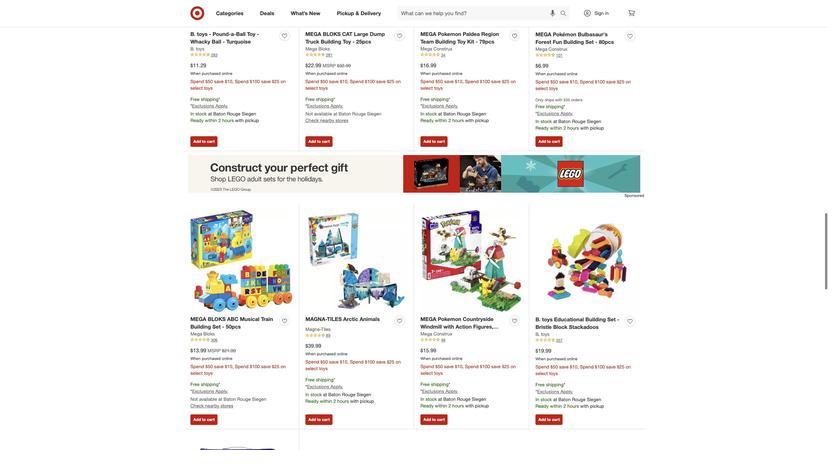 Task type: vqa. For each thing, say whether or not it's contained in the screenshot.


Task type: describe. For each thing, give the bounding box(es) containing it.
$50 for mega pokémon bulbasaur's forest fun building set - 80pcs
[[550, 79, 558, 85]]

toys inside $39.99 when purchased online spend $50 save $10, spend $100 save $25 on select toys
[[319, 366, 328, 372]]

turquoise
[[226, 38, 251, 45]]

mega pokemon paldea region team building toy kit - 79pcs
[[420, 31, 499, 45]]

set inside mega pokemon countryside windmill with action figures, building set (240 pc)
[[442, 332, 451, 338]]

$15.99
[[420, 348, 436, 354]]

pound-
[[213, 31, 231, 37]]

sponsored
[[625, 193, 644, 198]]

mega bloks abc musical train building set - 50pcs link
[[190, 316, 277, 331]]

at for b. toys - pound-a-ball toy - whacky ball - turquoise
[[208, 111, 212, 117]]

set inside b. toys educational building set - bristle block stackadoos
[[607, 317, 616, 323]]

mega for mega pokémon bulbasaur's forest fun building set - 80pcs
[[536, 31, 551, 38]]

$50 inside $22.99 msrp $32.99 when purchased online spend $50 save $10, spend $100 save $25 on select toys
[[320, 79, 328, 84]]

b. toys link for b. toys - pound-a-ball toy - whacky ball - turquoise
[[190, 46, 204, 52]]

windmill
[[420, 324, 442, 331]]

357 link
[[536, 338, 638, 344]]

b. for b. toys link associated with b. toys - pound-a-ball toy - whacky ball - turquoise
[[190, 46, 195, 52]]

pickup & delivery
[[337, 10, 381, 16]]

construx for team
[[433, 46, 452, 52]]

$100 for mega pokemon paldea region team building toy kit - 79pcs
[[480, 79, 490, 84]]

msrp for $13.99
[[208, 348, 221, 354]]

0 horizontal spatial ball
[[212, 38, 221, 45]]

$100 for magna-tiles arctic animals
[[365, 360, 375, 365]]

toys inside b. toys educational building set - bristle block stackadoos
[[542, 317, 553, 323]]

spend down $16.99 on the top of page
[[420, 79, 434, 84]]

306
[[211, 338, 218, 343]]

$25 for mega pokemon countryside windmill with action figures, building set (240 pc)
[[502, 364, 509, 370]]

apply. for b. toys educational building set - bristle block stackadoos
[[561, 389, 573, 395]]

online for mega pokemon countryside windmill with action figures, building set (240 pc)
[[452, 357, 462, 362]]

free for b. toys educational building set - bristle block stackadoos
[[536, 382, 545, 388]]

add to cart for $6.99
[[538, 139, 560, 144]]

mega bloks cat large dump truck building toy - 25pcs
[[305, 31, 385, 45]]

pickup for mega pokemon paldea region team building toy kit - 79pcs
[[475, 118, 489, 123]]

at inside only ships with $35 orders free shipping * * exclusions apply. in stock at  baton rouge siegen ready within 2 hours with pickup
[[553, 119, 557, 124]]

building inside mega bloks abc musical train building set - 50pcs
[[190, 324, 211, 331]]

online inside $13.99 msrp $21.99 when purchased online spend $50 save $10, spend $100 save $25 on select toys
[[222, 357, 232, 362]]

- inside mega bloks abc musical train building set - 50pcs
[[222, 324, 224, 331]]

$10, for b. toys educational building set - bristle block stackadoos
[[570, 365, 579, 370]]

siegen for mega bloks abc musical train building set - 50pcs
[[252, 397, 266, 402]]

mega bloks abc musical train building set - 50pcs
[[190, 316, 273, 331]]

$11.29
[[190, 62, 206, 69]]

toys down the bristle
[[541, 332, 550, 337]]

exclusions apply. button for b. toys - pound-a-ball toy - whacky ball - turquoise
[[192, 103, 228, 110]]

357
[[556, 338, 563, 343]]

educational
[[554, 317, 584, 323]]

when inside $22.99 msrp $32.99 when purchased online spend $50 save $10, spend $100 save $25 on select toys
[[305, 71, 316, 76]]

toys inside $22.99 msrp $32.99 when purchased online spend $50 save $10, spend $100 save $25 on select toys
[[319, 85, 328, 91]]

to for $15.99
[[432, 418, 436, 423]]

ships
[[545, 97, 554, 102]]

$32.99
[[337, 63, 351, 68]]

shipping for mega pokemon countryside windmill with action figures, building set (240 pc)
[[431, 382, 449, 388]]

free for mega pokemon paldea region team building toy kit - 79pcs
[[420, 96, 430, 102]]

toys inside $19.99 when purchased online spend $50 save $10, spend $100 save $25 on select toys
[[549, 371, 558, 377]]

sign
[[595, 10, 604, 16]]

dump
[[370, 31, 385, 37]]

$13.99 msrp $21.99 when purchased online spend $50 save $10, spend $100 save $25 on select toys
[[190, 348, 286, 376]]

apply. inside only ships with $35 orders free shipping * * exclusions apply. in stock at  baton rouge siegen ready within 2 hours with pickup
[[561, 111, 573, 116]]

toys inside b. toys - pound-a-ball toy - whacky ball - turquoise
[[197, 31, 208, 37]]

b. toys link for b. toys educational building set - bristle block stackadoos
[[536, 332, 550, 338]]

- inside b. toys educational building set - bristle block stackadoos
[[617, 317, 619, 323]]

what's new
[[291, 10, 320, 16]]

spend down $19.99
[[536, 365, 549, 370]]

truck
[[305, 38, 319, 45]]

purchased for mega pokemon paldea region team building toy kit - 79pcs
[[432, 71, 451, 76]]

$13.99
[[190, 348, 206, 354]]

construx for fun
[[549, 46, 567, 52]]

on for b. toys educational building set - bristle block stackadoos
[[626, 365, 631, 370]]

at for mega pokemon paldea region team building toy kit - 79pcs
[[438, 111, 442, 117]]

toys inside $16.99 when purchased online spend $50 save $10, spend $100 save $25 on select toys
[[434, 85, 443, 91]]

89 link
[[305, 333, 407, 339]]

in
[[605, 10, 609, 16]]

$11.29 when purchased online spend $50 save $10, spend $100 save $25 on select toys
[[190, 62, 286, 91]]

what's new link
[[285, 6, 329, 20]]

figures,
[[473, 324, 493, 331]]

$100 inside $22.99 msrp $32.99 when purchased online spend $50 save $10, spend $100 save $25 on select toys
[[365, 79, 375, 84]]

within for mega pokemon countryside windmill with action figures, building set (240 pc)
[[435, 403, 447, 409]]

add to cart button for $11.29
[[190, 137, 218, 147]]

$25 for b. toys educational building set - bristle block stackadoos
[[617, 365, 624, 370]]

cart for $16.99
[[437, 139, 445, 144]]

block
[[553, 324, 567, 331]]

check for $22.99
[[305, 118, 319, 123]]

add to cart for $19.99
[[538, 418, 560, 423]]

$39.99
[[305, 343, 321, 350]]

rouge inside only ships with $35 orders free shipping * * exclusions apply. in stock at  baton rouge siegen ready within 2 hours with pickup
[[572, 119, 586, 124]]

101
[[556, 53, 563, 58]]

mega pokemon paldea region team building toy kit - 79pcs link
[[420, 30, 507, 46]]

shipping for b. toys - pound-a-ball toy - whacky ball - turquoise
[[201, 96, 219, 102]]

2 for mega pokemon countryside windmill with action figures, building set (240 pc)
[[448, 403, 451, 409]]

$25 for mega pokémon bulbasaur's forest fun building set - 80pcs
[[617, 79, 624, 85]]

stackadoos
[[569, 324, 599, 331]]

in for magna-tiles arctic animals
[[305, 392, 309, 398]]

magna-tiles arctic animals link
[[305, 316, 380, 324]]

mega bloks cat large dump truck building toy - 25pcs link
[[305, 30, 392, 46]]

b. toys for b. toys educational building set - bristle block stackadoos
[[536, 332, 550, 337]]

when for b. toys - pound-a-ball toy - whacky ball - turquoise
[[190, 71, 201, 76]]

purchased for b. toys educational building set - bristle block stackadoos
[[547, 357, 566, 362]]

animals
[[360, 316, 380, 323]]

(240
[[452, 332, 463, 338]]

what's
[[291, 10, 308, 16]]

34
[[441, 53, 445, 57]]

281 link
[[305, 52, 407, 58]]

on inside $13.99 msrp $21.99 when purchased online spend $50 save $10, spend $100 save $25 on select toys
[[281, 364, 286, 370]]

$50 for magna-tiles arctic animals
[[320, 360, 328, 365]]

rouge for mega bloks abc musical train building set - 50pcs
[[237, 397, 251, 402]]

50pcs
[[226, 324, 241, 331]]

46
[[441, 338, 445, 343]]

hours inside only ships with $35 orders free shipping * * exclusions apply. in stock at  baton rouge siegen ready within 2 hours with pickup
[[567, 125, 579, 131]]

set inside mega pokémon bulbasaur's forest fun building set - 80pcs
[[585, 39, 594, 45]]

only ships with $35 orders free shipping * * exclusions apply. in stock at  baton rouge siegen ready within 2 hours with pickup
[[536, 97, 604, 131]]

spend down 283 'link'
[[235, 79, 249, 84]]

add to cart button for $22.99
[[305, 137, 333, 147]]

when inside $13.99 msrp $21.99 when purchased online spend $50 save $10, spend $100 save $25 on select toys
[[190, 357, 201, 362]]

musical
[[240, 316, 259, 323]]

101 link
[[536, 53, 638, 58]]

$15.99 when purchased online spend $50 save $10, spend $100 save $25 on select toys
[[420, 348, 516, 376]]

$10, for mega pokemon countryside windmill with action figures, building set (240 pc)
[[455, 364, 464, 370]]

pokémon
[[553, 31, 576, 38]]

b. toys for b. toys - pound-a-ball toy - whacky ball - turquoise
[[190, 46, 204, 52]]

search
[[557, 10, 573, 17]]

team
[[420, 38, 434, 45]]

mega for mega pokemon countryside windmill with action figures, building set (240 pc)
[[420, 332, 432, 337]]

spend down 89 'link' on the left bottom of the page
[[350, 360, 364, 365]]

with inside mega pokemon countryside windmill with action figures, building set (240 pc)
[[443, 324, 454, 331]]

spend down $39.99
[[305, 360, 319, 365]]

siegen for magna-tiles arctic animals
[[357, 392, 371, 398]]

What can we help you find? suggestions appear below search field
[[397, 6, 562, 20]]

2 for b. toys educational building set - bristle block stackadoos
[[563, 404, 566, 409]]

$6.99
[[536, 62, 548, 69]]

$19.99
[[536, 348, 551, 355]]

at for b. toys educational building set - bristle block stackadoos
[[553, 397, 557, 403]]

$22.99 msrp $32.99 when purchased online spend $50 save $10, spend $100 save $25 on select toys
[[305, 62, 401, 91]]

magna-tiles
[[305, 327, 331, 333]]

add to cart for $22.99
[[308, 139, 330, 144]]

toys inside $11.29 when purchased online spend $50 save $10, spend $100 save $25 on select toys
[[204, 85, 213, 91]]

$25 inside $13.99 msrp $21.99 when purchased online spend $50 save $10, spend $100 save $25 on select toys
[[272, 364, 279, 370]]

purchased inside $22.99 msrp $32.99 when purchased online spend $50 save $10, spend $100 save $25 on select toys
[[317, 71, 336, 76]]

only
[[536, 97, 544, 102]]

shipping for mega bloks abc musical train building set - 50pcs
[[201, 382, 219, 388]]

mega bloks for building
[[190, 332, 215, 337]]

exclusions apply. button for mega pokemon countryside windmill with action figures, building set (240 pc)
[[422, 389, 458, 395]]

on for b. toys - pound-a-ball toy - whacky ball - turquoise
[[281, 79, 286, 84]]

stock inside only ships with $35 orders free shipping * * exclusions apply. in stock at  baton rouge siegen ready within 2 hours with pickup
[[541, 119, 552, 124]]

mega for mega pokemon countryside windmill with action figures, building set (240 pc)
[[420, 316, 436, 323]]

magna-
[[305, 327, 321, 333]]

&
[[356, 10, 359, 16]]

categories
[[216, 10, 244, 16]]

to for $6.99
[[547, 139, 551, 144]]

rouge for b. toys educational building set - bristle block stackadoos
[[572, 397, 586, 403]]

$25 for magna-tiles arctic animals
[[387, 360, 394, 365]]

select for mega pokemon paldea region team building toy kit - 79pcs
[[420, 85, 433, 91]]

at for magna-tiles arctic animals
[[323, 392, 327, 398]]

when for mega pokemon paldea region team building toy kit - 79pcs
[[420, 71, 431, 76]]

shipping for b. toys educational building set - bristle block stackadoos
[[546, 382, 564, 388]]

306 link
[[190, 338, 292, 344]]

25pcs
[[356, 38, 371, 45]]

kit
[[467, 38, 474, 45]]

add for $13.99
[[193, 418, 201, 423]]

- inside mega pokemon paldea region team building toy kit - 79pcs
[[476, 38, 478, 45]]

$6.99 when purchased online spend $50 save $10, spend $100 save $25 on select toys
[[536, 62, 631, 91]]

select for magna-tiles arctic animals
[[305, 366, 318, 372]]

$100 for mega pokémon bulbasaur's forest fun building set - 80pcs
[[595, 79, 605, 85]]

toy for b. toys - pound-a-ball toy - whacky ball - turquoise
[[247, 31, 255, 37]]

deals
[[260, 10, 274, 16]]

building inside mega bloks cat large dump truck building toy - 25pcs
[[321, 38, 341, 45]]

$100 inside $13.99 msrp $21.99 when purchased online spend $50 save $10, spend $100 save $25 on select toys
[[250, 364, 260, 370]]

- inside mega pokémon bulbasaur's forest fun building set - 80pcs
[[595, 39, 597, 45]]

hours for mega pokemon countryside windmill with action figures, building set (240 pc)
[[452, 403, 464, 409]]

siegen inside only ships with $35 orders free shipping * * exclusions apply. in stock at  baton rouge siegen ready within 2 hours with pickup
[[587, 119, 601, 124]]

mega pokemon countryside windmill with action figures, building set (240 pc)
[[420, 316, 493, 338]]

region
[[481, 31, 499, 37]]

$10, inside $22.99 msrp $32.99 when purchased online spend $50 save $10, spend $100 save $25 on select toys
[[340, 79, 349, 84]]

within for mega pokemon paldea region team building toy kit - 79pcs
[[435, 118, 447, 123]]

check nearby stores button for $22.99
[[305, 118, 348, 124]]

283 link
[[190, 52, 292, 58]]

free shipping * * exclusions apply. not available at baton rouge siegen check nearby stores for $22.99
[[305, 96, 381, 123]]

paldea
[[463, 31, 480, 37]]

free shipping * * exclusions apply. in stock at  baton rouge siegen ready within 2 hours with pickup for $11.29
[[190, 96, 259, 123]]

2 inside only ships with $35 orders free shipping * * exclusions apply. in stock at  baton rouge siegen ready within 2 hours with pickup
[[563, 125, 566, 131]]

80pcs
[[599, 39, 614, 45]]

abc
[[227, 316, 238, 323]]

- inside mega bloks cat large dump truck building toy - 25pcs
[[353, 38, 355, 45]]

toys inside "$15.99 when purchased online spend $50 save $10, spend $100 save $25 on select toys"
[[434, 371, 443, 376]]

add to cart button for $39.99
[[305, 415, 333, 426]]

spend down $6.99
[[536, 79, 549, 85]]

spend down $32.99
[[350, 79, 364, 84]]

tiles
[[321, 327, 331, 333]]

select for b. toys educational building set - bristle block stackadoos
[[536, 371, 548, 377]]

online inside $22.99 msrp $32.99 when purchased online spend $50 save $10, spend $100 save $25 on select toys
[[337, 71, 347, 76]]

shipping inside only ships with $35 orders free shipping * * exclusions apply. in stock at  baton rouge siegen ready within 2 hours with pickup
[[546, 104, 564, 109]]

baton for mega pokemon countryside windmill with action figures, building set (240 pc)
[[443, 397, 456, 402]]

exclusions inside only ships with $35 orders free shipping * * exclusions apply. in stock at  baton rouge siegen ready within 2 hours with pickup
[[537, 111, 559, 116]]

b. toys educational building set - bristle block stackadoos
[[536, 317, 619, 331]]

building inside b. toys educational building set - bristle block stackadoos
[[585, 317, 606, 323]]

apply. for magna-tiles arctic animals
[[330, 384, 343, 390]]

magna-tiles arctic animals
[[305, 316, 380, 323]]

select for mega pokémon bulbasaur's forest fun building set - 80pcs
[[536, 86, 548, 91]]

$100 for b. toys educational building set - bristle block stackadoos
[[595, 365, 605, 370]]



Task type: locate. For each thing, give the bounding box(es) containing it.
2 for magna-tiles arctic animals
[[333, 399, 336, 405]]

exclusions apply. button
[[192, 103, 228, 110], [307, 103, 343, 110], [422, 103, 458, 110], [537, 110, 573, 117], [307, 384, 343, 391], [192, 389, 228, 395], [422, 389, 458, 395], [537, 389, 573, 396]]

mega bloks abc musical train building set - 50pcs image
[[190, 210, 292, 312], [190, 210, 292, 312]]

construx up 101 on the top of the page
[[549, 46, 567, 52]]

0 vertical spatial nearby
[[320, 118, 334, 123]]

advertisement region
[[184, 155, 644, 193]]

at
[[208, 111, 212, 117], [333, 111, 337, 117], [438, 111, 442, 117], [553, 119, 557, 124], [323, 392, 327, 398], [218, 397, 222, 402], [438, 397, 442, 402], [553, 397, 557, 403]]

add for $39.99
[[308, 418, 316, 423]]

pickup inside only ships with $35 orders free shipping * * exclusions apply. in stock at  baton rouge siegen ready within 2 hours with pickup
[[590, 125, 604, 131]]

new
[[309, 10, 320, 16]]

hours
[[222, 118, 234, 123], [452, 118, 464, 123], [567, 125, 579, 131], [337, 399, 349, 405], [452, 403, 464, 409], [567, 404, 579, 409]]

not for $13.99
[[190, 397, 198, 402]]

shipping for mega pokemon paldea region team building toy kit - 79pcs
[[431, 96, 449, 102]]

$16.99
[[420, 62, 436, 69]]

online down 46 'link'
[[452, 357, 462, 362]]

b. toys down whacky
[[190, 46, 204, 52]]

pickup
[[337, 10, 354, 16]]

pickup for mega pokemon countryside windmill with action figures, building set (240 pc)
[[475, 403, 489, 409]]

1 horizontal spatial free shipping * * exclusions apply. not available at baton rouge siegen check nearby stores
[[305, 96, 381, 123]]

1 horizontal spatial bloks
[[323, 31, 341, 37]]

shipping
[[201, 96, 219, 102], [316, 96, 334, 102], [431, 96, 449, 102], [546, 104, 564, 109], [316, 378, 334, 383], [201, 382, 219, 388], [431, 382, 449, 388], [546, 382, 564, 388]]

$100 down 283 'link'
[[250, 79, 260, 84]]

set up 306
[[212, 324, 221, 331]]

exclusions apply. button for mega bloks cat large dump truck building toy - 25pcs
[[307, 103, 343, 110]]

toys down $22.99 on the left top
[[319, 85, 328, 91]]

on inside $19.99 when purchased online spend $50 save $10, spend $100 save $25 on select toys
[[626, 365, 631, 370]]

$25 inside $39.99 when purchased online spend $50 save $10, spend $100 save $25 on select toys
[[387, 360, 394, 365]]

toys down whacky
[[196, 46, 204, 52]]

orders
[[571, 97, 583, 102]]

online inside $19.99 when purchased online spend $50 save $10, spend $100 save $25 on select toys
[[567, 357, 578, 362]]

79pcs
[[479, 38, 494, 45]]

building up $13.99
[[190, 324, 211, 331]]

$35
[[564, 97, 570, 102]]

*
[[219, 96, 220, 102], [334, 96, 335, 102], [449, 96, 450, 102], [190, 103, 192, 109], [305, 103, 307, 109], [420, 103, 422, 109], [564, 104, 565, 109], [536, 111, 537, 116], [334, 378, 335, 383], [219, 382, 220, 388], [449, 382, 450, 388], [564, 382, 565, 388], [305, 384, 307, 390], [190, 389, 192, 395], [420, 389, 422, 395], [536, 389, 537, 395]]

mega for mega pokemon paldea region team building toy kit - 79pcs
[[420, 46, 432, 52]]

0 vertical spatial not
[[305, 111, 313, 117]]

msrp down 306
[[208, 348, 221, 354]]

0 horizontal spatial b. toys link
[[190, 46, 204, 52]]

nearby for $22.99
[[320, 118, 334, 123]]

mega bloks link up 306
[[190, 331, 215, 338]]

$50 inside $19.99 when purchased online spend $50 save $10, spend $100 save $25 on select toys
[[550, 365, 558, 370]]

at for mega pokemon countryside windmill with action figures, building set (240 pc)
[[438, 397, 442, 402]]

stores
[[336, 118, 348, 123], [220, 403, 233, 409]]

mega bloks link
[[305, 46, 330, 52], [190, 331, 215, 338]]

mega up truck at the top
[[305, 31, 321, 37]]

$10, for magna-tiles arctic animals
[[340, 360, 349, 365]]

$22.99
[[305, 62, 321, 69]]

baton for magna-tiles arctic animals
[[328, 392, 341, 398]]

magna-
[[305, 316, 327, 323]]

when inside $6.99 when purchased online spend $50 save $10, spend $100 save $25 on select toys
[[536, 71, 546, 76]]

select down $19.99
[[536, 371, 548, 377]]

in
[[190, 111, 194, 117], [420, 111, 424, 117], [536, 119, 539, 124], [305, 392, 309, 398], [420, 397, 424, 402], [536, 397, 539, 403]]

$100 inside $6.99 when purchased online spend $50 save $10, spend $100 save $25 on select toys
[[595, 79, 605, 85]]

free for magna-tiles arctic animals
[[305, 378, 315, 383]]

b. toys educational building set - bristle block stackadoos link
[[536, 316, 622, 332]]

construx up 34 at the top right of page
[[433, 46, 452, 52]]

ready for mega pokemon paldea region team building toy kit - 79pcs
[[420, 118, 434, 123]]

add to cart button for $13.99
[[190, 415, 218, 426]]

building inside mega pokemon paldea region team building toy kit - 79pcs
[[435, 38, 456, 45]]

when down the $15.99
[[420, 357, 431, 362]]

toy for mega pokemon paldea region team building toy kit - 79pcs
[[457, 38, 466, 45]]

exclusions apply. button for mega bloks abc musical train building set - 50pcs
[[192, 389, 228, 395]]

1 vertical spatial ball
[[212, 38, 221, 45]]

online down 283 'link'
[[222, 71, 232, 76]]

0 vertical spatial b. toys
[[190, 46, 204, 52]]

on for magna-tiles arctic animals
[[396, 360, 401, 365]]

spend down '$21.99'
[[235, 364, 249, 370]]

0 horizontal spatial msrp
[[208, 348, 221, 354]]

mega construx link for fun
[[536, 46, 567, 53]]

available for $13.99
[[199, 397, 217, 402]]

0 horizontal spatial available
[[199, 397, 217, 402]]

on inside $39.99 when purchased online spend $50 save $10, spend $100 save $25 on select toys
[[396, 360, 401, 365]]

$100 down 306 "link"
[[250, 364, 260, 370]]

$39.99 when purchased online spend $50 save $10, spend $100 save $25 on select toys
[[305, 343, 401, 372]]

on inside $6.99 when purchased online spend $50 save $10, spend $100 save $25 on select toys
[[626, 79, 631, 85]]

msrp
[[323, 63, 336, 68], [208, 348, 221, 354]]

when down $39.99
[[305, 352, 316, 357]]

exclusions apply. button for magna-tiles arctic animals
[[307, 384, 343, 391]]

1 horizontal spatial b. toys
[[536, 332, 550, 337]]

1 vertical spatial nearby
[[205, 403, 219, 409]]

not
[[305, 111, 313, 117], [190, 397, 198, 402]]

select for b. toys - pound-a-ball toy - whacky ball - turquoise
[[190, 85, 203, 91]]

b. toys link down whacky
[[190, 46, 204, 52]]

when down $19.99
[[536, 357, 546, 362]]

online down $32.99
[[337, 71, 347, 76]]

exclusions for mega bloks abc musical train building set - 50pcs
[[192, 389, 214, 395]]

check
[[305, 118, 319, 123], [190, 403, 204, 409]]

countryside
[[463, 316, 493, 323]]

spend down $22.99 on the left top
[[305, 79, 319, 84]]

when inside $11.29 when purchased online spend $50 save $10, spend $100 save $25 on select toys
[[190, 71, 201, 76]]

b. toys - pound-a-ball toy - whacky ball - turquoise
[[190, 31, 259, 45]]

281
[[326, 53, 333, 57]]

$100 inside $39.99 when purchased online spend $50 save $10, spend $100 save $25 on select toys
[[365, 360, 375, 365]]

$50 down $22.99 on the left top
[[320, 79, 328, 84]]

add to cart button for $16.99
[[420, 137, 448, 147]]

0 horizontal spatial b. toys
[[190, 46, 204, 52]]

add
[[193, 139, 201, 144], [308, 139, 316, 144], [423, 139, 431, 144], [538, 139, 546, 144], [193, 418, 201, 423], [308, 418, 316, 423], [423, 418, 431, 423], [538, 418, 546, 423]]

1 horizontal spatial mega bloks
[[305, 46, 330, 52]]

mega pokémon bulbasaur's forest fun building set - 80pcs
[[536, 31, 614, 45]]

to for $16.99
[[432, 139, 436, 144]]

building up 34 at the top right of page
[[435, 38, 456, 45]]

0 horizontal spatial free shipping * * exclusions apply. not available at baton rouge siegen check nearby stores
[[190, 382, 266, 409]]

$100 down 357 link
[[595, 365, 605, 370]]

in for b. toys educational building set - bristle block stackadoos
[[536, 397, 539, 403]]

rouge for mega pokemon countryside windmill with action figures, building set (240 pc)
[[457, 397, 471, 402]]

at for mega bloks abc musical train building set - 50pcs
[[218, 397, 222, 402]]

$10, down 89 'link' on the left bottom of the page
[[340, 360, 349, 365]]

cat
[[342, 31, 352, 37]]

0 vertical spatial ball
[[236, 31, 246, 37]]

when inside $19.99 when purchased online spend $50 save $10, spend $100 save $25 on select toys
[[536, 357, 546, 362]]

toys down $39.99
[[319, 366, 328, 372]]

b. for b. toys - pound-a-ball toy - whacky ball - turquoise link
[[190, 31, 195, 37]]

ball
[[236, 31, 246, 37], [212, 38, 221, 45]]

to for $19.99
[[547, 418, 551, 423]]

1 vertical spatial b. toys
[[536, 332, 550, 337]]

large
[[354, 31, 368, 37]]

$50 inside $39.99 when purchased online spend $50 save $10, spend $100 save $25 on select toys
[[320, 360, 328, 365]]

siegen for b. toys - pound-a-ball toy - whacky ball - turquoise
[[242, 111, 256, 117]]

select
[[190, 85, 203, 91], [305, 85, 318, 91], [420, 85, 433, 91], [536, 86, 548, 91], [305, 366, 318, 372], [190, 371, 203, 376], [420, 371, 433, 376], [536, 371, 548, 377]]

stock for mega pokemon countryside windmill with action figures, building set (240 pc)
[[426, 397, 437, 402]]

spend down 46 'link'
[[465, 364, 479, 370]]

toys down $13.99
[[204, 371, 213, 376]]

on for mega pokemon paldea region team building toy kit - 79pcs
[[511, 79, 516, 84]]

$100 inside $11.29 when purchased online spend $50 save $10, spend $100 save $25 on select toys
[[250, 79, 260, 84]]

0 horizontal spatial check
[[190, 403, 204, 409]]

baton inside only ships with $35 orders free shipping * * exclusions apply. in stock at  baton rouge siegen ready within 2 hours with pickup
[[558, 119, 571, 124]]

0 vertical spatial free shipping * * exclusions apply. not available at baton rouge siegen check nearby stores
[[305, 96, 381, 123]]

toys inside $6.99 when purchased online spend $50 save $10, spend $100 save $25 on select toys
[[549, 86, 558, 91]]

0 vertical spatial b. toys link
[[190, 46, 204, 52]]

in inside only ships with $35 orders free shipping * * exclusions apply. in stock at  baton rouge siegen ready within 2 hours with pickup
[[536, 119, 539, 124]]

mega down truck at the top
[[305, 46, 317, 52]]

$50 down $39.99
[[320, 360, 328, 365]]

free shipping * * exclusions apply. in stock at  baton rouge siegen ready within 2 hours with pickup
[[190, 96, 259, 123], [420, 96, 489, 123], [305, 378, 374, 405], [420, 382, 489, 409], [536, 382, 604, 409]]

pokemon inside mega pokemon paldea region team building toy kit - 79pcs
[[438, 31, 461, 37]]

pickup for b. toys educational building set - bristle block stackadoos
[[590, 404, 604, 409]]

msrp inside $13.99 msrp $21.99 when purchased online spend $50 save $10, spend $100 save $25 on select toys
[[208, 348, 221, 354]]

add for $11.29
[[193, 139, 201, 144]]

toy
[[247, 31, 255, 37], [343, 38, 351, 45], [457, 38, 466, 45]]

bloks for set
[[208, 316, 226, 323]]

89
[[326, 334, 330, 339]]

b. up the bristle
[[536, 317, 541, 323]]

b. down whacky
[[190, 46, 195, 52]]

$50 down the $15.99
[[435, 364, 443, 370]]

spend down $11.29
[[190, 79, 204, 84]]

magna-tiles arctic animals image
[[305, 210, 407, 312], [305, 210, 407, 312]]

forest
[[536, 39, 551, 45]]

toys down $11.29
[[204, 85, 213, 91]]

select inside $13.99 msrp $21.99 when purchased online spend $50 save $10, spend $100 save $25 on select toys
[[190, 371, 203, 376]]

$10, down 357 link
[[570, 365, 579, 370]]

0 vertical spatial pokemon
[[438, 31, 461, 37]]

with
[[555, 97, 563, 102], [235, 118, 244, 123], [465, 118, 474, 123], [580, 125, 589, 131], [443, 324, 454, 331], [350, 399, 359, 405], [465, 403, 474, 409], [580, 404, 589, 409]]

purchased down $39.99
[[317, 352, 336, 357]]

mega bloks cat large dump truck building toy - 25pcs image
[[305, 0, 407, 27], [305, 0, 407, 27]]

mega up windmill at the right
[[420, 316, 436, 323]]

ready inside only ships with $35 orders free shipping * * exclusions apply. in stock at  baton rouge siegen ready within 2 hours with pickup
[[536, 125, 549, 131]]

bloks for building
[[318, 46, 330, 52]]

0 horizontal spatial toy
[[247, 31, 255, 37]]

set up 357 link
[[607, 317, 616, 323]]

on for mega pokémon bulbasaur's forest fun building set - 80pcs
[[626, 79, 631, 85]]

train
[[261, 316, 273, 323]]

free for mega pokemon countryside windmill with action figures, building set (240 pc)
[[420, 382, 430, 388]]

1 vertical spatial mega bloks link
[[190, 331, 215, 338]]

$10, down 46 'link'
[[455, 364, 464, 370]]

b.
[[190, 31, 195, 37], [190, 46, 195, 52], [536, 317, 541, 323], [536, 332, 540, 337]]

b. toys educational building set - bristle block stackadoos image
[[536, 210, 638, 313], [536, 210, 638, 313]]

select down $11.29
[[190, 85, 203, 91]]

toy up turquoise
[[247, 31, 255, 37]]

when
[[190, 71, 201, 76], [305, 71, 316, 76], [420, 71, 431, 76], [536, 71, 546, 76], [305, 352, 316, 357], [190, 357, 201, 362], [420, 357, 431, 362], [536, 357, 546, 362]]

msrp down the 281 in the left of the page
[[323, 63, 336, 68]]

mega up team
[[420, 31, 436, 37]]

1 horizontal spatial available
[[314, 111, 332, 117]]

0 horizontal spatial bloks
[[203, 332, 215, 337]]

1 horizontal spatial bloks
[[318, 46, 330, 52]]

0 horizontal spatial mega bloks link
[[190, 331, 215, 338]]

set
[[585, 39, 594, 45], [607, 317, 616, 323], [212, 324, 221, 331], [442, 332, 451, 338]]

add to cart for $15.99
[[423, 418, 445, 423]]

pokemon for building
[[438, 31, 461, 37]]

mega down team
[[420, 46, 432, 52]]

select inside $11.29 when purchased online spend $50 save $10, spend $100 save $25 on select toys
[[190, 85, 203, 91]]

msrp inside $22.99 msrp $32.99 when purchased online spend $50 save $10, spend $100 save $25 on select toys
[[323, 63, 336, 68]]

cart for $39.99
[[322, 418, 330, 423]]

exclusions for b. toys educational building set - bristle block stackadoos
[[537, 389, 559, 395]]

pickup for magna-tiles arctic animals
[[360, 399, 374, 405]]

$16.99 when purchased online spend $50 save $10, spend $100 save $25 on select toys
[[420, 62, 516, 91]]

0 vertical spatial mega bloks
[[305, 46, 330, 52]]

purchased down the $15.99
[[432, 357, 451, 362]]

add for $16.99
[[423, 139, 431, 144]]

building inside mega pokémon bulbasaur's forest fun building set - 80pcs
[[563, 39, 584, 45]]

0 vertical spatial msrp
[[323, 63, 336, 68]]

$50 inside $11.29 when purchased online spend $50 save $10, spend $100 save $25 on select toys
[[205, 79, 213, 84]]

1 horizontal spatial mega bloks link
[[305, 46, 330, 52]]

mega bloks up 306
[[190, 332, 215, 337]]

free shipping * * exclusions apply. in stock at  baton rouge siegen ready within 2 hours with pickup for $39.99
[[305, 378, 374, 405]]

b. toys link
[[190, 46, 204, 52], [536, 332, 550, 338]]

$25 inside $6.99 when purchased online spend $50 save $10, spend $100 save $25 on select toys
[[617, 79, 624, 85]]

select inside "$15.99 when purchased online spend $50 save $10, spend $100 save $25 on select toys"
[[420, 371, 433, 376]]

select down $16.99 on the top of page
[[420, 85, 433, 91]]

select down $22.99 on the left top
[[305, 85, 318, 91]]

$25 inside $19.99 when purchased online spend $50 save $10, spend $100 save $25 on select toys
[[617, 365, 624, 370]]

1 horizontal spatial stores
[[336, 118, 348, 123]]

building inside mega pokemon countryside windmill with action figures, building set (240 pc)
[[420, 332, 441, 338]]

spend
[[190, 79, 204, 84], [235, 79, 249, 84], [305, 79, 319, 84], [350, 79, 364, 84], [420, 79, 434, 84], [465, 79, 479, 84], [536, 79, 549, 85], [580, 79, 594, 85], [305, 360, 319, 365], [350, 360, 364, 365], [190, 364, 204, 370], [235, 364, 249, 370], [420, 364, 434, 370], [465, 364, 479, 370], [536, 365, 549, 370], [580, 365, 594, 370]]

shipping for magna-tiles arctic animals
[[316, 378, 334, 383]]

2 pokemon from the top
[[438, 316, 461, 323]]

construx
[[433, 46, 452, 52], [549, 46, 567, 52], [433, 332, 452, 337]]

$19.99 when purchased online spend $50 save $10, spend $100 save $25 on select toys
[[536, 348, 631, 377]]

$10, inside $16.99 when purchased online spend $50 save $10, spend $100 save $25 on select toys
[[455, 79, 464, 84]]

add to cart for $13.99
[[193, 418, 215, 423]]

bloks
[[323, 31, 341, 37], [208, 316, 226, 323]]

$25 inside "$15.99 when purchased online spend $50 save $10, spend $100 save $25 on select toys"
[[502, 364, 509, 370]]

2 for mega pokemon paldea region team building toy kit - 79pcs
[[448, 118, 451, 123]]

bloks inside mega bloks abc musical train building set - 50pcs
[[208, 316, 226, 323]]

0 vertical spatial mega bloks link
[[305, 46, 330, 52]]

free shipping * * exclusions apply. not available at baton rouge siegen check nearby stores for $13.99
[[190, 382, 266, 409]]

ball up turquoise
[[236, 31, 246, 37]]

online down 89 'link' on the left bottom of the page
[[337, 352, 347, 357]]

0 horizontal spatial stores
[[220, 403, 233, 409]]

spend down the $15.99
[[420, 364, 434, 370]]

spend down 357 link
[[580, 365, 594, 370]]

msrp for $22.99
[[323, 63, 336, 68]]

b. toys link down the bristle
[[536, 332, 550, 338]]

1 vertical spatial check nearby stores button
[[190, 403, 233, 410]]

$25 inside $16.99 when purchased online spend $50 save $10, spend $100 save $25 on select toys
[[502, 79, 509, 84]]

online inside $39.99 when purchased online spend $50 save $10, spend $100 save $25 on select toys
[[337, 352, 347, 357]]

spend up orders on the right of page
[[580, 79, 594, 85]]

ready for mega pokemon countryside windmill with action figures, building set (240 pc)
[[420, 403, 434, 409]]

in for mega pokemon paldea region team building toy kit - 79pcs
[[420, 111, 424, 117]]

$100 inside $19.99 when purchased online spend $50 save $10, spend $100 save $25 on select toys
[[595, 365, 605, 370]]

$100 down 34 link
[[480, 79, 490, 84]]

rouge
[[227, 111, 240, 117], [352, 111, 366, 117], [457, 111, 471, 117], [572, 119, 586, 124], [342, 392, 355, 398], [237, 397, 251, 402], [457, 397, 471, 402], [572, 397, 586, 403]]

available for $22.99
[[314, 111, 332, 117]]

apply. for mega pokemon countryside windmill with action figures, building set (240 pc)
[[446, 389, 458, 395]]

$10, for mega pokemon paldea region team building toy kit - 79pcs
[[455, 79, 464, 84]]

purchased inside $13.99 msrp $21.99 when purchased online spend $50 save $10, spend $100 save $25 on select toys
[[202, 357, 221, 362]]

when down $11.29
[[190, 71, 201, 76]]

building up the 281 in the left of the page
[[321, 38, 341, 45]]

mega bloks bigger building bag - 150pcs image
[[190, 437, 292, 451], [190, 437, 292, 451]]

stock
[[195, 111, 207, 117], [426, 111, 437, 117], [541, 119, 552, 124], [310, 392, 322, 398], [426, 397, 437, 402], [541, 397, 552, 403]]

online down '$21.99'
[[222, 357, 232, 362]]

1 vertical spatial stores
[[220, 403, 233, 409]]

purchased inside $16.99 when purchased online spend $50 save $10, spend $100 save $25 on select toys
[[432, 71, 451, 76]]

0 vertical spatial bloks
[[323, 31, 341, 37]]

1 horizontal spatial toy
[[343, 38, 351, 45]]

pickup & delivery link
[[331, 6, 389, 20]]

to for $13.99
[[202, 418, 206, 423]]

toys inside $13.99 msrp $21.99 when purchased online spend $50 save $10, spend $100 save $25 on select toys
[[204, 371, 213, 376]]

toy inside b. toys - pound-a-ball toy - whacky ball - turquoise
[[247, 31, 255, 37]]

0 vertical spatial bloks
[[318, 46, 330, 52]]

select inside $39.99 when purchased online spend $50 save $10, spend $100 save $25 on select toys
[[305, 366, 318, 372]]

1 horizontal spatial check
[[305, 118, 319, 123]]

2
[[218, 118, 221, 123], [448, 118, 451, 123], [563, 125, 566, 131], [333, 399, 336, 405], [448, 403, 451, 409], [563, 404, 566, 409]]

select inside $6.99 when purchased online spend $50 save $10, spend $100 save $25 on select toys
[[536, 86, 548, 91]]

mega construx
[[420, 46, 452, 52], [536, 46, 567, 52], [420, 332, 452, 337]]

fun
[[553, 39, 562, 45]]

mega pokemon countryside windmill with action figures, building set (240 pc) image
[[420, 210, 522, 312], [420, 210, 522, 312]]

1 vertical spatial free shipping * * exclusions apply. not available at baton rouge siegen check nearby stores
[[190, 382, 266, 409]]

mega construx link down fun
[[536, 46, 567, 53]]

1 vertical spatial pokemon
[[438, 316, 461, 323]]

free for mega bloks cat large dump truck building toy - 25pcs
[[305, 96, 315, 102]]

building down windmill at the right
[[420, 332, 441, 338]]

0 horizontal spatial bloks
[[208, 316, 226, 323]]

0 vertical spatial available
[[314, 111, 332, 117]]

bloks inside mega bloks cat large dump truck building toy - 25pcs
[[323, 31, 341, 37]]

$10, inside $39.99 when purchased online spend $50 save $10, spend $100 save $25 on select toys
[[340, 360, 349, 365]]

0 vertical spatial check
[[305, 118, 319, 123]]

pokemon left the paldea
[[438, 31, 461, 37]]

when down $13.99
[[190, 357, 201, 362]]

siegen
[[242, 111, 256, 117], [367, 111, 381, 117], [472, 111, 486, 117], [587, 119, 601, 124], [357, 392, 371, 398], [252, 397, 266, 402], [472, 397, 486, 402], [587, 397, 601, 403]]

online
[[222, 71, 232, 76], [337, 71, 347, 76], [452, 71, 462, 76], [567, 71, 578, 76], [337, 352, 347, 357], [222, 357, 232, 362], [452, 357, 462, 362], [567, 357, 578, 362]]

$25 for b. toys - pound-a-ball toy - whacky ball - turquoise
[[272, 79, 279, 84]]

set down bulbasaur's
[[585, 39, 594, 45]]

mega pokémon bulbasaur's forest fun building set - 80pcs image
[[536, 0, 638, 27], [536, 0, 638, 27]]

when down $22.99 on the left top
[[305, 71, 316, 76]]

sign in link
[[578, 6, 619, 20]]

purchased inside "$15.99 when purchased online spend $50 save $10, spend $100 save $25 on select toys"
[[432, 357, 451, 362]]

1 horizontal spatial nearby
[[320, 118, 334, 123]]

rouge for b. toys - pound-a-ball toy - whacky ball - turquoise
[[227, 111, 240, 117]]

1 horizontal spatial not
[[305, 111, 313, 117]]

select inside $22.99 msrp $32.99 when purchased online spend $50 save $10, spend $100 save $25 on select toys
[[305, 85, 318, 91]]

bulbasaur's
[[578, 31, 608, 38]]

1 vertical spatial b. toys link
[[536, 332, 550, 338]]

purchased down $16.99 on the top of page
[[432, 71, 451, 76]]

online down 357 link
[[567, 357, 578, 362]]

1 vertical spatial bloks
[[208, 316, 226, 323]]

stock for magna-tiles arctic animals
[[310, 392, 322, 398]]

$100 down 101 link
[[595, 79, 605, 85]]

add to cart for $16.99
[[423, 139, 445, 144]]

1 vertical spatial msrp
[[208, 348, 221, 354]]

when for mega pokemon countryside windmill with action figures, building set (240 pc)
[[420, 357, 431, 362]]

categories link
[[210, 6, 252, 20]]

$10, inside $13.99 msrp $21.99 when purchased online spend $50 save $10, spend $100 save $25 on select toys
[[225, 364, 234, 370]]

0 vertical spatial check nearby stores button
[[305, 118, 348, 124]]

on inside "$15.99 when purchased online spend $50 save $10, spend $100 save $25 on select toys"
[[511, 364, 516, 370]]

mega construx link up 34 at the top right of page
[[420, 46, 452, 52]]

select down $39.99
[[305, 366, 318, 372]]

cart for $13.99
[[207, 418, 215, 423]]

$25 inside $22.99 msrp $32.99 when purchased online spend $50 save $10, spend $100 save $25 on select toys
[[387, 79, 394, 84]]

toy left kit at right top
[[457, 38, 466, 45]]

mega pokemon countryside windmill with action figures, building set (240 pc) link
[[420, 316, 507, 338]]

apply. for mega pokemon paldea region team building toy kit - 79pcs
[[446, 103, 458, 109]]

apply.
[[215, 103, 228, 109], [330, 103, 343, 109], [446, 103, 458, 109], [561, 111, 573, 116], [330, 384, 343, 390], [215, 389, 228, 395], [446, 389, 458, 395], [561, 389, 573, 395]]

toy inside mega bloks cat large dump truck building toy - 25pcs
[[343, 38, 351, 45]]

0 horizontal spatial nearby
[[205, 403, 219, 409]]

add to cart
[[193, 139, 215, 144], [308, 139, 330, 144], [423, 139, 445, 144], [538, 139, 560, 144], [193, 418, 215, 423], [308, 418, 330, 423], [423, 418, 445, 423], [538, 418, 560, 423]]

baton for mega pokemon paldea region team building toy kit - 79pcs
[[443, 111, 456, 117]]

$100 for mega pokemon countryside windmill with action figures, building set (240 pc)
[[480, 364, 490, 370]]

purchased inside $39.99 when purchased online spend $50 save $10, spend $100 save $25 on select toys
[[317, 352, 336, 357]]

spend down 34 link
[[465, 79, 479, 84]]

1 vertical spatial check
[[190, 403, 204, 409]]

toys down $16.99 on the top of page
[[434, 85, 443, 91]]

select down the $15.99
[[420, 371, 433, 376]]

spend down $13.99
[[190, 364, 204, 370]]

online for mega pokemon paldea region team building toy kit - 79pcs
[[452, 71, 462, 76]]

$50 inside $13.99 msrp $21.99 when purchased online spend $50 save $10, spend $100 save $25 on select toys
[[205, 364, 213, 370]]

$10, inside $11.29 when purchased online spend $50 save $10, spend $100 save $25 on select toys
[[225, 79, 234, 84]]

0 horizontal spatial mega bloks
[[190, 332, 215, 337]]

34 link
[[420, 52, 522, 58]]

arctic
[[343, 316, 358, 323]]

2 horizontal spatial toy
[[457, 38, 466, 45]]

mega construx down windmill at the right
[[420, 332, 452, 337]]

mega for mega pokémon bulbasaur's forest fun building set - 80pcs
[[536, 46, 547, 52]]

siegen for mega pokemon countryside windmill with action figures, building set (240 pc)
[[472, 397, 486, 402]]

online inside $6.99 when purchased online spend $50 save $10, spend $100 save $25 on select toys
[[567, 71, 578, 76]]

add for $15.99
[[423, 418, 431, 423]]

not for $22.99
[[305, 111, 313, 117]]

bloks up 306
[[203, 332, 215, 337]]

search button
[[557, 6, 573, 22]]

apply. for b. toys - pound-a-ball toy - whacky ball - turquoise
[[215, 103, 228, 109]]

1 horizontal spatial ball
[[236, 31, 246, 37]]

-
[[209, 31, 211, 37], [257, 31, 259, 37], [223, 38, 225, 45], [353, 38, 355, 45], [476, 38, 478, 45], [595, 39, 597, 45], [617, 317, 619, 323], [222, 324, 224, 331]]

tiles
[[327, 316, 342, 323]]

free inside only ships with $35 orders free shipping * * exclusions apply. in stock at  baton rouge siegen ready within 2 hours with pickup
[[536, 104, 545, 109]]

$50 down $16.99 on the top of page
[[435, 79, 443, 84]]

$50 inside $6.99 when purchased online spend $50 save $10, spend $100 save $25 on select toys
[[550, 79, 558, 85]]

1 vertical spatial not
[[190, 397, 198, 402]]

free for b. toys - pound-a-ball toy - whacky ball - turquoise
[[190, 96, 200, 102]]

mega for mega bloks abc musical train building set - 50pcs
[[190, 316, 206, 323]]

$50 inside $16.99 when purchased online spend $50 save $10, spend $100 save $25 on select toys
[[435, 79, 443, 84]]

on inside $22.99 msrp $32.99 when purchased online spend $50 save $10, spend $100 save $25 on select toys
[[396, 79, 401, 84]]

toys down $19.99
[[549, 371, 558, 377]]

1 horizontal spatial check nearby stores button
[[305, 118, 348, 124]]

mega construx link for with
[[420, 331, 452, 338]]

$50 inside "$15.99 when purchased online spend $50 save $10, spend $100 save $25 on select toys"
[[435, 364, 443, 370]]

mega inside mega pokemon countryside windmill with action figures, building set (240 pc)
[[420, 316, 436, 323]]

free shipping * * exclusions apply. not available at baton rouge siegen check nearby stores
[[305, 96, 381, 123], [190, 382, 266, 409]]

1 horizontal spatial msrp
[[323, 63, 336, 68]]

select up only
[[536, 86, 548, 91]]

online for magna-tiles arctic animals
[[337, 352, 347, 357]]

0 vertical spatial stores
[[336, 118, 348, 123]]

pc)
[[464, 332, 472, 338]]

$10, inside "$15.99 when purchased online spend $50 save $10, spend $100 save $25 on select toys"
[[455, 364, 464, 370]]

when inside "$15.99 when purchased online spend $50 save $10, spend $100 save $25 on select toys"
[[420, 357, 431, 362]]

1 vertical spatial bloks
[[203, 332, 215, 337]]

building up stackadoos
[[585, 317, 606, 323]]

on inside $16.99 when purchased online spend $50 save $10, spend $100 save $25 on select toys
[[511, 79, 516, 84]]

check nearby stores button
[[305, 118, 348, 124], [190, 403, 233, 410]]

on inside $11.29 when purchased online spend $50 save $10, spend $100 save $25 on select toys
[[281, 79, 286, 84]]

set inside mega bloks abc musical train building set - 50pcs
[[212, 324, 221, 331]]

nearby
[[320, 118, 334, 123], [205, 403, 219, 409]]

mega pokemon paldea region team building toy kit - 79pcs image
[[420, 0, 522, 27], [420, 0, 522, 27]]

within inside only ships with $35 orders free shipping * * exclusions apply. in stock at  baton rouge siegen ready within 2 hours with pickup
[[550, 125, 562, 131]]

bloks left abc
[[208, 316, 226, 323]]

46 link
[[420, 338, 522, 344]]

$10, down 34 link
[[455, 79, 464, 84]]

1 pokemon from the top
[[438, 31, 461, 37]]

bristle
[[536, 324, 552, 331]]

on
[[281, 79, 286, 84], [396, 79, 401, 84], [511, 79, 516, 84], [626, 79, 631, 85], [396, 360, 401, 365], [281, 364, 286, 370], [511, 364, 516, 370], [626, 365, 631, 370]]

b. toys - pound-a-ball toy - whacky ball - turquoise image
[[190, 0, 292, 27], [190, 0, 292, 27]]

to for $22.99
[[317, 139, 321, 144]]

cart for $6.99
[[552, 139, 560, 144]]

ball down 'pound-'
[[212, 38, 221, 45]]

1 horizontal spatial b. toys link
[[536, 332, 550, 338]]

0 horizontal spatial check nearby stores button
[[190, 403, 233, 410]]

toy down cat on the left
[[343, 38, 351, 45]]

within for b. toys educational building set - bristle block stackadoos
[[550, 404, 562, 409]]

mega up $13.99
[[190, 316, 206, 323]]

mega for mega pokemon paldea region team building toy kit - 79pcs
[[420, 31, 436, 37]]

hours for b. toys educational building set - bristle block stackadoos
[[567, 404, 579, 409]]

1 vertical spatial available
[[199, 397, 217, 402]]

$25 inside $11.29 when purchased online spend $50 save $10, spend $100 save $25 on select toys
[[272, 79, 279, 84]]

online down 34 link
[[452, 71, 462, 76]]

delivery
[[361, 10, 381, 16]]

0 horizontal spatial not
[[190, 397, 198, 402]]

online inside $11.29 when purchased online spend $50 save $10, spend $100 save $25 on select toys
[[222, 71, 232, 76]]

online down 101 link
[[567, 71, 578, 76]]

when inside $39.99 when purchased online spend $50 save $10, spend $100 save $25 on select toys
[[305, 352, 316, 357]]

bloks up the 281 in the left of the page
[[318, 46, 330, 52]]

construx up 46
[[433, 332, 452, 337]]

mega down windmill at the right
[[420, 332, 432, 337]]

exclusions for mega pokemon countryside windmill with action figures, building set (240 pc)
[[422, 389, 444, 395]]

1 vertical spatial mega bloks
[[190, 332, 215, 337]]

toys up whacky
[[197, 31, 208, 37]]

free shipping * * exclusions apply. in stock at  baton rouge siegen ready within 2 hours with pickup for $19.99
[[536, 382, 604, 409]]

when inside $16.99 when purchased online spend $50 save $10, spend $100 save $25 on select toys
[[420, 71, 431, 76]]

bloks left cat on the left
[[323, 31, 341, 37]]

purchased down $6.99
[[547, 71, 566, 76]]

bloks
[[318, 46, 330, 52], [203, 332, 215, 337]]



